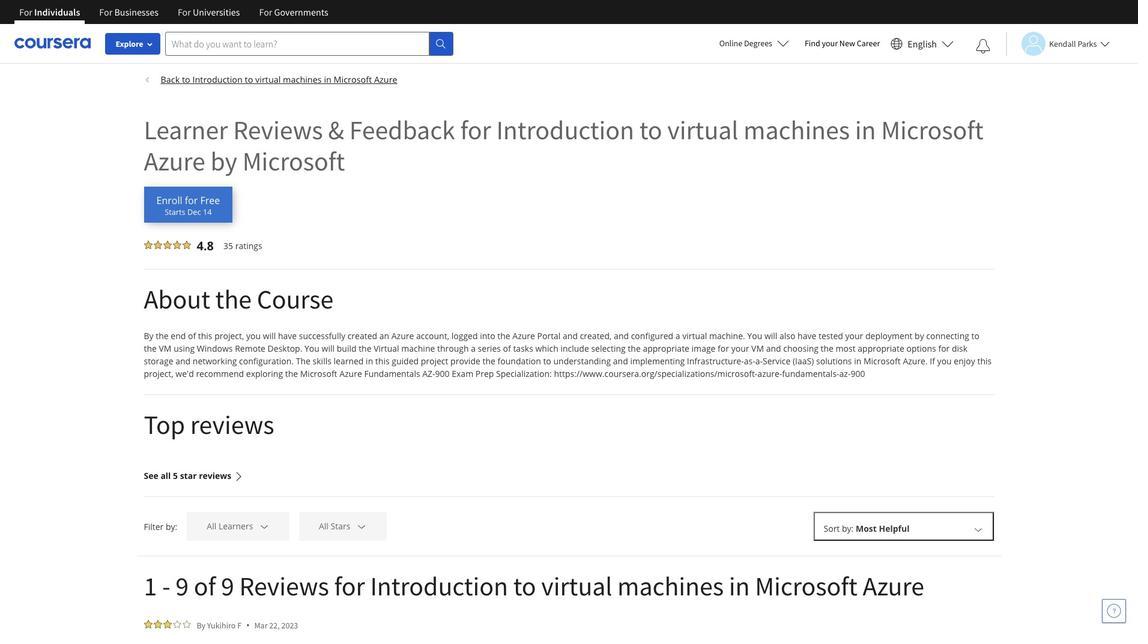 Task type: describe. For each thing, give the bounding box(es) containing it.
fundamentals-
[[782, 368, 839, 380]]

2 have from the left
[[798, 330, 816, 342]]

of for introduction
[[194, 570, 216, 603]]

35 ratings
[[223, 240, 262, 251]]

machine
[[401, 343, 435, 354]]

1 horizontal spatial machines
[[617, 570, 724, 603]]

for for businesses
[[99, 6, 112, 18]]

for governments
[[259, 6, 328, 18]]

1 horizontal spatial will
[[322, 343, 335, 354]]

individuals
[[34, 6, 80, 18]]

through
[[437, 343, 469, 354]]

by the end of this project, you will have successfully created an azure account, logged into the azure portal and created, and configured a virtual machine. you will also have tested your deployment by connecting to the vm using windows remote desktop.   you will build the virtual machine through a series of tasks which include selecting the appropriate image for your vm and choosing the most appropriate options for disk storage and networking configuration. the skills learned in this guided project provide the foundation to understanding and implementing infrastructure-as-a-service (iaas) solutions in microsoft azure.  if you enjoy this project, we'd recommend exploring the microsoft azure fundamentals az-900 exam prep specialization: https://www.coursera.org/specializations/microsoft-azure-fundamentals-az-900
[[144, 330, 992, 380]]

filter
[[144, 521, 164, 532]]

f
[[237, 620, 242, 631]]

recommend
[[196, 368, 244, 380]]

2 horizontal spatial this
[[977, 356, 992, 367]]

by: for filter
[[166, 521, 177, 532]]

include
[[561, 343, 589, 354]]

provide
[[450, 356, 480, 367]]

choosing
[[783, 343, 819, 354]]

starts
[[165, 207, 185, 217]]

az-
[[839, 368, 851, 380]]

learner reviews & feedback for introduction to virtual machines in microsoft azure by microsoft
[[144, 114, 984, 178]]

find your new career link
[[799, 36, 886, 51]]

solutions
[[816, 356, 852, 367]]

22,
[[269, 620, 280, 631]]

the down series
[[483, 356, 495, 367]]

top
[[144, 408, 185, 441]]

1 have from the left
[[278, 330, 297, 342]]

feedback
[[349, 114, 455, 147]]

of for will
[[188, 330, 196, 342]]

in inside learner reviews & feedback for introduction to virtual machines in microsoft azure by microsoft
[[855, 114, 876, 147]]

find your new career
[[805, 38, 880, 49]]

we'd
[[176, 368, 194, 380]]

fundamentals
[[364, 368, 420, 380]]

new
[[840, 38, 855, 49]]

1 vertical spatial of
[[503, 343, 511, 354]]

tasks
[[513, 343, 533, 354]]

2 900 from the left
[[851, 368, 865, 380]]

show notifications image
[[976, 39, 990, 53]]

into
[[480, 330, 495, 342]]

0 vertical spatial project,
[[215, 330, 244, 342]]

azure right an
[[391, 330, 414, 342]]

chevron left image
[[144, 76, 151, 83]]

tested
[[819, 330, 843, 342]]

azure-
[[758, 368, 782, 380]]

back
[[161, 74, 180, 85]]

enroll
[[156, 194, 182, 207]]

the
[[296, 356, 310, 367]]

explore
[[116, 38, 143, 49]]

selecting
[[591, 343, 626, 354]]

by yukihiro f • mar 22, 2023
[[197, 620, 298, 631]]

parks
[[1078, 38, 1097, 49]]

1 vertical spatial reviews
[[239, 570, 329, 603]]

top reviews
[[144, 408, 274, 441]]

the down the
[[285, 368, 298, 380]]

for individuals
[[19, 6, 80, 18]]

learners
[[219, 521, 253, 532]]

0 vertical spatial reviews
[[190, 408, 274, 441]]

exam
[[452, 368, 473, 380]]

about the course
[[144, 283, 334, 316]]

for inside enroll for free starts dec 14
[[185, 194, 198, 207]]

machines inside learner reviews & feedback for introduction to virtual machines in microsoft azure by microsoft
[[744, 114, 850, 147]]

reviews inside learner reviews & feedback for introduction to virtual machines in microsoft azure by microsoft
[[233, 114, 323, 147]]

•
[[246, 620, 249, 631]]

by inside by the end of this project, you will have successfully created an azure account, logged into the azure portal and created, and configured a virtual machine. you will also have tested your deployment by connecting to the vm using windows remote desktop.   you will build the virtual machine through a series of tasks which include selecting the appropriate image for your vm and choosing the most appropriate options for disk storage and networking configuration. the skills learned in this guided project provide the foundation to understanding and implementing infrastructure-as-a-service (iaas) solutions in microsoft azure.  if you enjoy this project, we'd recommend exploring the microsoft azure fundamentals az-900 exam prep specialization: https://www.coursera.org/specializations/microsoft-azure-fundamentals-az-900
[[915, 330, 924, 342]]

which
[[535, 343, 558, 354]]

azure down learned
[[339, 368, 362, 380]]

understanding
[[553, 356, 611, 367]]

logged
[[451, 330, 478, 342]]

created
[[348, 330, 377, 342]]

configured
[[631, 330, 673, 342]]

find
[[805, 38, 820, 49]]

2 vm from the left
[[751, 343, 764, 354]]

deployment
[[865, 330, 913, 342]]

end
[[171, 330, 186, 342]]

azure up tasks at the left
[[512, 330, 535, 342]]

back to introduction to virtual machines in microsoft azure
[[161, 74, 397, 85]]

configuration.
[[239, 356, 294, 367]]

4.8
[[197, 238, 214, 254]]

all for all learners
[[207, 521, 216, 532]]

1 vertical spatial you
[[305, 343, 319, 354]]

all for all stars
[[319, 521, 328, 532]]

the up storage
[[144, 343, 157, 354]]

free
[[200, 194, 220, 207]]

universities
[[193, 6, 240, 18]]

storage
[[144, 356, 173, 367]]

chevron down image for stars
[[356, 522, 367, 532]]

sort by: most helpful
[[824, 523, 910, 535]]

all stars button
[[299, 512, 387, 541]]

online
[[719, 38, 742, 49]]

also
[[780, 330, 795, 342]]

exploring
[[246, 368, 283, 380]]

0 vertical spatial you
[[747, 330, 762, 342]]

and up selecting
[[614, 330, 629, 342]]

https://www.coursera.org/specializations/microsoft-
[[554, 368, 758, 380]]

remote
[[235, 343, 265, 354]]

helpful
[[879, 523, 910, 535]]

specialization:
[[496, 368, 552, 380]]

back to introduction to virtual machines in microsoft azure link
[[144, 64, 994, 86]]

-
[[162, 570, 170, 603]]



Task type: locate. For each thing, give the bounding box(es) containing it.
to inside learner reviews & feedback for introduction to virtual machines in microsoft azure by microsoft
[[639, 114, 662, 147]]

2 all from the left
[[319, 521, 328, 532]]

1 vertical spatial filled star image
[[144, 620, 152, 629]]

1 horizontal spatial a
[[676, 330, 680, 342]]

businesses
[[114, 6, 159, 18]]

filter by:
[[144, 521, 177, 532]]

dec
[[187, 207, 201, 217]]

2 vertical spatial of
[[194, 570, 216, 603]]

a up provide
[[471, 343, 476, 354]]

and down using
[[176, 356, 191, 367]]

reviews up 2023
[[239, 570, 329, 603]]

account,
[[416, 330, 449, 342]]

banner navigation
[[10, 0, 338, 24]]

if
[[930, 356, 935, 367]]

filled star image
[[153, 241, 162, 249], [163, 241, 171, 249], [173, 241, 181, 249], [182, 241, 191, 249], [153, 620, 162, 629], [163, 620, 171, 629]]

service
[[763, 356, 791, 367]]

you up a-
[[747, 330, 762, 342]]

by up free
[[210, 145, 237, 178]]

chevron down image right 'learners'
[[259, 522, 270, 532]]

1 star image from the left
[[173, 620, 181, 629]]

appropriate up implementing
[[643, 343, 689, 354]]

for businesses
[[99, 6, 159, 18]]

your right find
[[822, 38, 838, 49]]

filled star image
[[144, 241, 152, 249], [144, 620, 152, 629]]

kendall parks
[[1049, 38, 1097, 49]]

your up 'most'
[[845, 330, 863, 342]]

0 vertical spatial machines
[[283, 74, 322, 85]]

chevron down image inside all learners button
[[259, 522, 270, 532]]

an
[[379, 330, 389, 342]]

will left "also"
[[764, 330, 777, 342]]

by
[[210, 145, 237, 178], [915, 330, 924, 342]]

using
[[174, 343, 195, 354]]

you up the
[[305, 343, 319, 354]]

2 chevron down image from the left
[[356, 522, 367, 532]]

3 for from the left
[[178, 6, 191, 18]]

of right the -
[[194, 570, 216, 603]]

a-
[[755, 356, 763, 367]]

the down tested
[[821, 343, 834, 354]]

by
[[144, 330, 154, 342], [197, 620, 205, 631]]

vm
[[159, 343, 171, 354], [751, 343, 764, 354]]

0 vertical spatial you
[[246, 330, 261, 342]]

all learners button
[[187, 512, 289, 541]]

reviews
[[190, 408, 274, 441], [199, 470, 231, 482]]

stars
[[331, 521, 350, 532]]

enjoy
[[954, 356, 975, 367]]

star image
[[173, 620, 181, 629], [182, 620, 191, 629]]

all inside button
[[319, 521, 328, 532]]

learned
[[334, 356, 364, 367]]

vm up a-
[[751, 343, 764, 354]]

1 horizontal spatial all
[[319, 521, 328, 532]]

virtual
[[374, 343, 399, 354]]

chevron down image for learners
[[259, 522, 270, 532]]

reviews down recommend
[[190, 408, 274, 441]]

portal
[[537, 330, 561, 342]]

kendall
[[1049, 38, 1076, 49]]

all
[[161, 470, 171, 482]]

have up desktop.
[[278, 330, 297, 342]]

you right if
[[937, 356, 952, 367]]

series
[[478, 343, 501, 354]]

online degrees button
[[710, 30, 799, 56]]

1 horizontal spatial appropriate
[[858, 343, 904, 354]]

introduction inside learner reviews & feedback for introduction to virtual machines in microsoft azure by microsoft
[[496, 114, 634, 147]]

2 horizontal spatial machines
[[744, 114, 850, 147]]

What do you want to learn? text field
[[165, 32, 429, 56]]

all learners
[[207, 521, 253, 532]]

by: right filter
[[166, 521, 177, 532]]

1 900 from the left
[[435, 368, 450, 380]]

0 horizontal spatial star image
[[173, 620, 181, 629]]

filled star image down 1
[[144, 620, 152, 629]]

this right enjoy
[[977, 356, 992, 367]]

1 9 from the left
[[176, 570, 189, 603]]

english
[[908, 38, 937, 50]]

disk
[[952, 343, 968, 354]]

will down successfully
[[322, 343, 335, 354]]

0 horizontal spatial by:
[[166, 521, 177, 532]]

5
[[173, 470, 178, 482]]

14
[[203, 207, 212, 217]]

2 filled star image from the top
[[144, 620, 152, 629]]

successfully
[[299, 330, 345, 342]]

connecting
[[926, 330, 969, 342]]

1 - 9 of 9 reviews for introduction to virtual machines in microsoft azure
[[144, 570, 924, 603]]

0 horizontal spatial all
[[207, 521, 216, 532]]

reviews inside button
[[199, 470, 231, 482]]

project, up 'windows'
[[215, 330, 244, 342]]

2 appropriate from the left
[[858, 343, 904, 354]]

0 vertical spatial of
[[188, 330, 196, 342]]

az-
[[422, 368, 435, 380]]

options
[[907, 343, 936, 354]]

2 horizontal spatial your
[[845, 330, 863, 342]]

0 horizontal spatial by
[[210, 145, 237, 178]]

for for individuals
[[19, 6, 32, 18]]

1 vertical spatial by
[[197, 620, 205, 631]]

and up "service"
[[766, 343, 781, 354]]

for for governments
[[259, 6, 272, 18]]

2 vertical spatial your
[[731, 343, 749, 354]]

1 horizontal spatial your
[[822, 38, 838, 49]]

1 horizontal spatial 900
[[851, 368, 865, 380]]

in
[[324, 74, 331, 85], [855, 114, 876, 147], [366, 356, 373, 367], [854, 356, 861, 367], [729, 570, 750, 603]]

900 down the project
[[435, 368, 450, 380]]

0 vertical spatial by
[[210, 145, 237, 178]]

1 horizontal spatial vm
[[751, 343, 764, 354]]

1 horizontal spatial project,
[[215, 330, 244, 342]]

filled star image for 4.8
[[144, 241, 152, 249]]

and down selecting
[[613, 356, 628, 367]]

1 chevron down image from the left
[[259, 522, 270, 532]]

0 horizontal spatial appropriate
[[643, 343, 689, 354]]

appropriate down deployment
[[858, 343, 904, 354]]

9
[[176, 570, 189, 603], [221, 570, 234, 603]]

0 vertical spatial introduction
[[192, 74, 243, 85]]

1 vertical spatial your
[[845, 330, 863, 342]]

1 horizontal spatial by
[[197, 620, 205, 631]]

1 appropriate from the left
[[643, 343, 689, 354]]

for left individuals
[[19, 6, 32, 18]]

by: right sort
[[842, 523, 854, 535]]

most
[[856, 523, 877, 535]]

for for universities
[[178, 6, 191, 18]]

0 horizontal spatial project,
[[144, 368, 173, 380]]

the up remote
[[215, 283, 252, 316]]

900
[[435, 368, 450, 380], [851, 368, 865, 380]]

explore button
[[105, 33, 160, 55]]

0 horizontal spatial by
[[144, 330, 154, 342]]

0 vertical spatial a
[[676, 330, 680, 342]]

see all 5 star reviews button
[[144, 455, 243, 497]]

azure.
[[903, 356, 928, 367]]

1
[[144, 570, 157, 603]]

guided
[[392, 356, 419, 367]]

image
[[692, 343, 716, 354]]

0 vertical spatial your
[[822, 38, 838, 49]]

a right 'configured'
[[676, 330, 680, 342]]

0 horizontal spatial have
[[278, 330, 297, 342]]

by up options
[[915, 330, 924, 342]]

of left tasks at the left
[[503, 343, 511, 354]]

this down virtual
[[375, 356, 390, 367]]

build
[[337, 343, 356, 354]]

2 9 from the left
[[221, 570, 234, 603]]

filled star image for by yukihiro f
[[144, 620, 152, 629]]

&
[[328, 114, 344, 147]]

0 horizontal spatial chevron down image
[[259, 522, 270, 532]]

course
[[257, 283, 334, 316]]

see all 5 star reviews
[[144, 470, 231, 482]]

by for 1
[[197, 620, 205, 631]]

chevron down image
[[973, 524, 983, 535]]

of right end
[[188, 330, 196, 342]]

ratings
[[235, 240, 262, 251]]

for left 'universities'
[[178, 6, 191, 18]]

1 horizontal spatial you
[[937, 356, 952, 367]]

2 horizontal spatial will
[[764, 330, 777, 342]]

0 horizontal spatial a
[[471, 343, 476, 354]]

by up storage
[[144, 330, 154, 342]]

all stars
[[319, 521, 350, 532]]

1 horizontal spatial have
[[798, 330, 816, 342]]

all left 'learners'
[[207, 521, 216, 532]]

2 vertical spatial machines
[[617, 570, 724, 603]]

help center image
[[1107, 604, 1121, 619]]

chevron down image inside all stars button
[[356, 522, 367, 532]]

and
[[563, 330, 578, 342], [614, 330, 629, 342], [766, 343, 781, 354], [176, 356, 191, 367], [613, 356, 628, 367]]

prep
[[476, 368, 494, 380]]

this up 'windows'
[[198, 330, 212, 342]]

for universities
[[178, 6, 240, 18]]

1 vertical spatial reviews
[[199, 470, 231, 482]]

0 horizontal spatial 900
[[435, 368, 450, 380]]

1 horizontal spatial 9
[[221, 570, 234, 603]]

yukihiro
[[207, 620, 236, 631]]

1 vm from the left
[[159, 343, 171, 354]]

1 horizontal spatial chevron down image
[[356, 522, 367, 532]]

azure inside learner reviews & feedback for introduction to virtual machines in microsoft azure by microsoft
[[144, 145, 205, 178]]

0 horizontal spatial will
[[263, 330, 276, 342]]

reviews down back to introduction to virtual machines in microsoft azure
[[233, 114, 323, 147]]

None search field
[[165, 32, 453, 56]]

all inside button
[[207, 521, 216, 532]]

vm up storage
[[159, 343, 171, 354]]

appropriate
[[643, 343, 689, 354], [858, 343, 904, 354]]

1 vertical spatial a
[[471, 343, 476, 354]]

learner
[[144, 114, 228, 147]]

you
[[246, 330, 261, 342], [937, 356, 952, 367]]

for inside learner reviews & feedback for introduction to virtual machines in microsoft azure by microsoft
[[460, 114, 491, 147]]

virtual inside by the end of this project, you will have successfully created an azure account, logged into the azure portal and created, and configured a virtual machine. you will also have tested your deployment by connecting to the vm using windows remote desktop.   you will build the virtual machine through a series of tasks which include selecting the appropriate image for your vm and choosing the most appropriate options for disk storage and networking configuration. the skills learned in this guided project provide the foundation to understanding and implementing infrastructure-as-a-service (iaas) solutions in microsoft azure.  if you enjoy this project, we'd recommend exploring the microsoft azure fundamentals az-900 exam prep specialization: https://www.coursera.org/specializations/microsoft-azure-fundamentals-az-900
[[682, 330, 707, 342]]

(iaas)
[[793, 356, 814, 367]]

1 vertical spatial project,
[[144, 368, 173, 380]]

by inside by the end of this project, you will have successfully created an azure account, logged into the azure portal and created, and configured a virtual machine. you will also have tested your deployment by connecting to the vm using windows remote desktop.   you will build the virtual machine through a series of tasks which include selecting the appropriate image for your vm and choosing the most appropriate options for disk storage and networking configuration. the skills learned in this guided project provide the foundation to understanding and implementing infrastructure-as-a-service (iaas) solutions in microsoft azure.  if you enjoy this project, we'd recommend exploring the microsoft azure fundamentals az-900 exam prep specialization: https://www.coursera.org/specializations/microsoft-azure-fundamentals-az-900
[[144, 330, 154, 342]]

coursera image
[[14, 34, 91, 53]]

0 horizontal spatial machines
[[283, 74, 322, 85]]

0 vertical spatial filled star image
[[144, 241, 152, 249]]

0 horizontal spatial 9
[[176, 570, 189, 603]]

by inside learner reviews & feedback for introduction to virtual machines in microsoft azure by microsoft
[[210, 145, 237, 178]]

filled star image left 4.8
[[144, 241, 152, 249]]

1 horizontal spatial this
[[375, 356, 390, 367]]

0 horizontal spatial you
[[305, 343, 319, 354]]

1 vertical spatial by
[[915, 330, 924, 342]]

by for about
[[144, 330, 154, 342]]

for left businesses on the top left of page
[[99, 6, 112, 18]]

the right "into"
[[497, 330, 510, 342]]

0 horizontal spatial vm
[[159, 343, 171, 354]]

0 vertical spatial by
[[144, 330, 154, 342]]

virtual inside learner reviews & feedback for introduction to virtual machines in microsoft azure by microsoft
[[667, 114, 738, 147]]

1 all from the left
[[207, 521, 216, 532]]

1 horizontal spatial star image
[[182, 620, 191, 629]]

1 vertical spatial introduction
[[496, 114, 634, 147]]

2 for from the left
[[99, 6, 112, 18]]

1 vertical spatial machines
[[744, 114, 850, 147]]

4 for from the left
[[259, 6, 272, 18]]

reviews right star
[[199, 470, 231, 482]]

all
[[207, 521, 216, 532], [319, 521, 328, 532]]

will
[[263, 330, 276, 342], [764, 330, 777, 342], [322, 343, 335, 354]]

azure up feedback
[[374, 74, 397, 85]]

by inside by yukihiro f • mar 22, 2023
[[197, 620, 205, 631]]

chevron down image
[[259, 522, 270, 532], [356, 522, 367, 532]]

900 down the solutions
[[851, 368, 865, 380]]

9 up yukihiro
[[221, 570, 234, 603]]

azure up enroll
[[144, 145, 205, 178]]

1 horizontal spatial you
[[747, 330, 762, 342]]

1 for from the left
[[19, 6, 32, 18]]

1 vertical spatial you
[[937, 356, 952, 367]]

2 star image from the left
[[182, 620, 191, 629]]

azure down helpful
[[863, 570, 924, 603]]

mar
[[254, 620, 268, 631]]

0 vertical spatial reviews
[[233, 114, 323, 147]]

kendall parks button
[[1006, 32, 1110, 56]]

will up desktop.
[[263, 330, 276, 342]]

the down the created
[[359, 343, 372, 354]]

1 horizontal spatial by:
[[842, 523, 854, 535]]

1 filled star image from the top
[[144, 241, 152, 249]]

governments
[[274, 6, 328, 18]]

see
[[144, 470, 158, 482]]

introduction
[[192, 74, 243, 85], [496, 114, 634, 147], [370, 570, 508, 603]]

machine.
[[709, 330, 745, 342]]

by: for sort
[[842, 523, 854, 535]]

2 vertical spatial introduction
[[370, 570, 508, 603]]

this
[[198, 330, 212, 342], [375, 356, 390, 367], [977, 356, 992, 367]]

implementing
[[630, 356, 685, 367]]

project, down storage
[[144, 368, 173, 380]]

online degrees
[[719, 38, 772, 49]]

all left stars
[[319, 521, 328, 532]]

to
[[182, 74, 190, 85], [245, 74, 253, 85], [639, 114, 662, 147], [971, 330, 980, 342], [543, 356, 551, 367], [513, 570, 536, 603]]

desktop.
[[268, 343, 302, 354]]

chevron down image right stars
[[356, 522, 367, 532]]

you up remote
[[246, 330, 261, 342]]

the down 'configured'
[[628, 343, 641, 354]]

0 horizontal spatial this
[[198, 330, 212, 342]]

the left end
[[156, 330, 169, 342]]

and up include
[[563, 330, 578, 342]]

0 horizontal spatial you
[[246, 330, 261, 342]]

your up as-
[[731, 343, 749, 354]]

by left yukihiro
[[197, 620, 205, 631]]

9 right the -
[[176, 570, 189, 603]]

about
[[144, 283, 210, 316]]

created,
[[580, 330, 612, 342]]

english button
[[886, 24, 959, 63]]

for left "governments"
[[259, 6, 272, 18]]

0 horizontal spatial your
[[731, 343, 749, 354]]

1 horizontal spatial by
[[915, 330, 924, 342]]

have up choosing in the bottom right of the page
[[798, 330, 816, 342]]



Task type: vqa. For each thing, say whether or not it's contained in the screenshot.
the right MIXED
no



